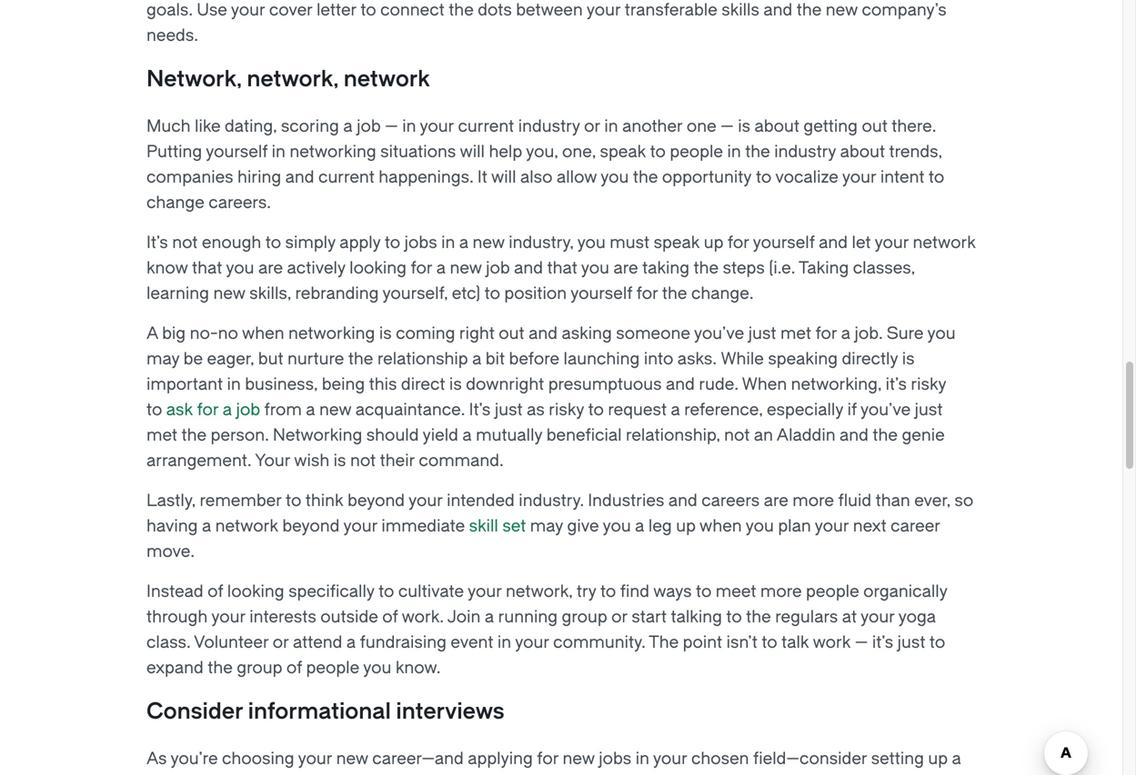 Task type: locate. For each thing, give the bounding box(es) containing it.
and up leg
[[668, 492, 697, 511]]

0 vertical spatial jobs
[[404, 233, 437, 252]]

1 horizontal spatial it's
[[469, 401, 491, 420]]

0 vertical spatial job
[[357, 117, 381, 136]]

asking
[[562, 324, 612, 343]]

relationship
[[377, 350, 468, 369]]

1 horizontal spatial up
[[704, 233, 724, 252]]

and inside "from a new acquaintance. it's just as risky to request a reference, especially if you've just met the person. networking should yield a mutually beneficial relationship, not an aladdin and the genie arrangement. your wish is not their command."
[[840, 426, 869, 445]]

out up the bit
[[499, 324, 525, 343]]

networking inside the — in your current industry or in another one — is about getting out there. putting yourself in networking situations will help you, one, speak to people in the industry about trends, companies hiring and current happenings. it will also allow you the opportunity to vocalize your intent to change careers.
[[290, 142, 376, 161]]

when inside may give you a leg up when you plan your next career move.
[[700, 517, 742, 536]]

just inside a big no-no when networking is coming right out and asking someone you've just met for a job. sure you may be eager, but nurture the relationship a bit before launching into asks. while speaking directly is important in business, being this direct is downright presumptuous and rude. when networking, it's risky to
[[748, 324, 776, 343]]

looking down apply
[[349, 259, 407, 278]]

speak up taking
[[654, 233, 700, 252]]

networking down scoring at the left of page
[[290, 142, 376, 161]]

0 horizontal spatial you've
[[694, 324, 744, 343]]

it's up know
[[146, 233, 168, 252]]

2 horizontal spatial network
[[913, 233, 976, 252]]

so
[[955, 492, 973, 511]]

0 horizontal spatial network
[[215, 517, 278, 536]]

mutually
[[476, 426, 542, 445]]

networking up "nurture"
[[288, 324, 375, 343]]

vocalize
[[775, 168, 839, 187]]

chosen
[[691, 750, 749, 769]]

not up know
[[172, 233, 198, 252]]

when up but
[[242, 324, 284, 343]]

and down if
[[840, 426, 869, 445]]

a inside may give you a leg up when you plan your next career move.
[[635, 517, 644, 536]]

getting
[[804, 117, 858, 136]]

in
[[402, 117, 416, 136], [604, 117, 618, 136], [272, 142, 286, 161], [727, 142, 741, 161], [441, 233, 455, 252], [227, 375, 241, 394], [497, 634, 511, 653], [636, 750, 649, 769]]

are
[[258, 259, 283, 278], [614, 259, 638, 278], [764, 492, 788, 511]]

careers
[[702, 492, 760, 511]]

in inside instead of looking specifically to cultivate your network, try to find ways to meet more people organically through your interests outside of work. join a running group or start talking to the regulars at your yoga class. volunteer or attend a fundraising event in your community. the point isn't to talk work — it's just to expand the group of people you know.
[[497, 634, 511, 653]]

from
[[264, 401, 302, 420]]

a inside "lastly, remember to think beyond your intended industry. industries and careers are more fluid than ever, so having a network beyond your immediate"
[[202, 517, 211, 536]]

work.
[[402, 608, 444, 627]]

group down the try
[[562, 608, 607, 627]]

direct
[[401, 375, 445, 394]]

speak down another
[[600, 142, 646, 161]]

0 vertical spatial more
[[793, 492, 834, 511]]

1 horizontal spatial looking
[[349, 259, 407, 278]]

2 horizontal spatial not
[[724, 426, 750, 445]]

in inside a big no-no when networking is coming right out and asking someone you've just met for a job. sure you may be eager, but nurture the relationship a bit before launching into asks. while speaking directly is important in business, being this direct is downright presumptuous and rude. when networking, it's risky to
[[227, 375, 241, 394]]

0 vertical spatial out
[[862, 117, 888, 136]]

looking
[[349, 259, 407, 278], [227, 583, 284, 602]]

is
[[738, 117, 750, 136], [379, 324, 392, 343], [902, 350, 915, 369], [449, 375, 462, 394], [334, 452, 346, 471]]

are up the skills,
[[258, 259, 283, 278]]

you inside the — in your current industry or in another one — is about getting out there. putting yourself in networking situations will help you, one, speak to people in the industry about trends, companies hiring and current happenings. it will also allow you the opportunity to vocalize your intent to change careers.
[[601, 168, 629, 187]]

group
[[562, 608, 607, 627], [237, 659, 282, 678]]

0 vertical spatial looking
[[349, 259, 407, 278]]

0 vertical spatial up
[[704, 233, 724, 252]]

more up plan
[[793, 492, 834, 511]]

the
[[649, 634, 679, 653]]

may inside may give you a leg up when you plan your next career move.
[[530, 517, 563, 536]]

people up at on the right bottom of page
[[806, 583, 859, 602]]

coming
[[396, 324, 455, 343]]

in left "chosen"
[[636, 750, 649, 769]]

a left leg
[[635, 517, 644, 536]]

your inside may give you a leg up when you plan your next career move.
[[815, 517, 849, 536]]

the inside a big no-no when networking is coming right out and asking someone you've just met for a job. sure you may be eager, but nurture the relationship a bit before launching into asks. while speaking directly is important in business, being this direct is downright presumptuous and rude. when networking, it's risky to
[[348, 350, 373, 369]]

as
[[146, 750, 167, 769]]

career—and
[[372, 750, 464, 769]]

class.
[[146, 634, 190, 653]]

0 vertical spatial it's
[[146, 233, 168, 252]]

1 vertical spatial current
[[318, 168, 375, 187]]

people inside the — in your current industry or in another one — is about getting out there. putting yourself in networking situations will help you, one, speak to people in the industry about trends, companies hiring and current happenings. it will also allow you the opportunity to vocalize your intent to change careers.
[[670, 142, 723, 161]]

out inside the — in your current industry or in another one — is about getting out there. putting yourself in networking situations will help you, one, speak to people in the industry about trends, companies hiring and current happenings. it will also allow you the opportunity to vocalize your intent to change careers.
[[862, 117, 888, 136]]

taking
[[642, 259, 690, 278]]

about
[[755, 117, 799, 136], [840, 142, 885, 161]]

1 vertical spatial of
[[382, 608, 398, 627]]

of down "attend"
[[286, 659, 302, 678]]

trends,
[[889, 142, 942, 161]]

skill
[[469, 517, 498, 536]]

meet
[[716, 583, 756, 602]]

1 vertical spatial network
[[913, 233, 976, 252]]

you've for someone
[[694, 324, 744, 343]]

0 horizontal spatial speak
[[600, 142, 646, 161]]

2 vertical spatial or
[[273, 634, 289, 653]]

will right it at the left top
[[491, 168, 516, 187]]

looking inside instead of looking specifically to cultivate your network, try to find ways to meet more people organically through your interests outside of work. join a running group or start talking to the regulars at your yoga class. volunteer or attend a fundraising event in your community. the point isn't to talk work — it's just to expand the group of people you know.
[[227, 583, 284, 602]]

enough
[[202, 233, 261, 252]]

a left job.
[[841, 324, 850, 343]]

not left an
[[724, 426, 750, 445]]

and inside "lastly, remember to think beyond your intended industry. industries and careers are more fluid than ever, so having a network beyond your immediate"
[[668, 492, 697, 511]]

0 vertical spatial will
[[460, 142, 485, 161]]

that down industry,
[[547, 259, 577, 278]]

ask for a job
[[166, 401, 260, 420]]

opportunity to
[[662, 168, 772, 187]]

0 horizontal spatial looking
[[227, 583, 284, 602]]

when
[[242, 324, 284, 343], [700, 517, 742, 536]]

it's not enough to simply apply to jobs in a new industry, you must speak up for yourself and let your network know that you are actively looking for a new job and that you are taking the steps (i.e. taking classes, learning new skills, rebranding yourself, etc) to position yourself for the change.
[[146, 233, 976, 303]]

new down the "being" at the left
[[319, 401, 351, 420]]

careers.
[[209, 193, 271, 212]]

up inside as you're choosing your new career—and applying for new jobs in your chosen field—consider setting up a few
[[928, 750, 948, 769]]

up right leg
[[676, 517, 696, 536]]

cultivate
[[398, 583, 464, 602]]

0 horizontal spatial are
[[258, 259, 283, 278]]

talking
[[671, 608, 722, 627]]

beyond
[[348, 492, 405, 511], [282, 517, 340, 536]]

jobs inside as you're choosing your new career—and applying for new jobs in your chosen field—consider setting up a few
[[599, 750, 631, 769]]

new inside "from a new acquaintance. it's just as risky to request a reference, especially if you've just met the person. networking should yield a mutually beneficial relationship, not an aladdin and the genie arrangement. your wish is not their command."
[[319, 401, 351, 420]]

find
[[620, 583, 650, 602]]

0 horizontal spatial met
[[146, 426, 177, 445]]

yourself
[[206, 142, 268, 161], [753, 233, 815, 252], [571, 284, 632, 303]]

big
[[162, 324, 186, 343]]

help
[[489, 142, 522, 161]]

people down one —
[[670, 142, 723, 161]]

0 horizontal spatial up
[[676, 517, 696, 536]]

0 horizontal spatial —
[[385, 117, 398, 136]]

network down remember
[[215, 517, 278, 536]]

network, network, network
[[146, 66, 430, 92]]

1 vertical spatial may
[[530, 517, 563, 536]]

an
[[754, 426, 773, 445]]

network inside it's not enough to simply apply to jobs in a new industry, you must speak up for yourself and let your network know that you are actively looking for a new job and that you are taking the steps (i.e. taking classes, learning new skills, rebranding yourself, etc) to position yourself for the change.
[[913, 233, 976, 252]]

industry up you,
[[518, 117, 580, 136]]

1 vertical spatial when
[[700, 517, 742, 536]]

this
[[369, 375, 397, 394]]

you inside a big no-no when networking is coming right out and asking someone you've just met for a job. sure you may be eager, but nurture the relationship a bit before launching into asks. while speaking directly is important in business, being this direct is downright presumptuous and rude. when networking, it's risky to
[[927, 324, 956, 343]]

— inside the — in your current industry or in another one — is about getting out there. putting yourself in networking situations will help you, one, speak to people in the industry about trends, companies hiring and current happenings. it will also allow you the opportunity to vocalize your intent to change careers.
[[385, 117, 398, 136]]

of up fundraising
[[382, 608, 398, 627]]

to left ask
[[146, 401, 162, 420]]

at
[[842, 608, 857, 627]]

new left industry,
[[473, 233, 505, 252]]

speak inside it's not enough to simply apply to jobs in a new industry, you must speak up for yourself and let your network know that you are actively looking for a new job and that you are taking the steps (i.e. taking classes, learning new skills, rebranding yourself, etc) to position yourself for the change.
[[654, 233, 700, 252]]

asks. while
[[677, 350, 764, 369]]

to down trends, in the right top of the page
[[929, 168, 944, 187]]

1 vertical spatial networking
[[288, 324, 375, 343]]

0 vertical spatial met
[[780, 324, 811, 343]]

you down fundraising
[[363, 659, 391, 678]]

0 horizontal spatial out
[[499, 324, 525, 343]]

you down industries at bottom
[[603, 517, 631, 536]]

just down "yoga" at the bottom of page
[[897, 634, 925, 653]]

2 vertical spatial up
[[928, 750, 948, 769]]

downright
[[466, 375, 544, 394]]

0 horizontal spatial of
[[208, 583, 223, 602]]

1 vertical spatial speak
[[654, 233, 700, 252]]

2 vertical spatial network
[[215, 517, 278, 536]]

to left think on the left bottom of the page
[[286, 492, 301, 511]]

you've up 'asks. while'
[[694, 324, 744, 343]]

skills,
[[249, 284, 291, 303]]

0 horizontal spatial it's
[[146, 233, 168, 252]]

1 horizontal spatial yourself
[[571, 284, 632, 303]]

1 horizontal spatial you've
[[860, 401, 911, 420]]

1 horizontal spatial of
[[286, 659, 302, 678]]

network, inside instead of looking specifically to cultivate your network, try to find ways to meet more people organically through your interests outside of work. join a running group or start talking to the regulars at your yoga class. volunteer or attend a fundraising event in your community. the point isn't to talk work — it's just to expand the group of people you know.
[[506, 583, 573, 602]]

you right sure
[[927, 324, 956, 343]]

just up the speaking at the right of page
[[748, 324, 776, 343]]

a up relationship, in the right bottom of the page
[[671, 401, 680, 420]]

0 vertical spatial —
[[385, 117, 398, 136]]

0 horizontal spatial yourself
[[206, 142, 268, 161]]

1 vertical spatial beyond
[[282, 517, 340, 536]]

in inside it's not enough to simply apply to jobs in a new industry, you must speak up for yourself and let your network know that you are actively looking for a new job and that you are taking the steps (i.e. taking classes, learning new skills, rebranding yourself, etc) to position yourself for the change.
[[441, 233, 455, 252]]

a left the bit
[[472, 350, 481, 369]]

in up etc)
[[441, 233, 455, 252]]

1 vertical spatial met
[[146, 426, 177, 445]]

you,
[[526, 142, 558, 161]]

you've for if
[[860, 401, 911, 420]]

1 horizontal spatial network
[[344, 66, 430, 92]]

— up situations
[[385, 117, 398, 136]]

a up etc)
[[459, 233, 469, 252]]

2 horizontal spatial or
[[611, 608, 628, 627]]

for inside as you're choosing your new career—and applying for new jobs in your chosen field—consider setting up a few
[[537, 750, 559, 769]]

is right wish
[[334, 452, 346, 471]]

your up join
[[468, 583, 502, 602]]

for inside a big no-no when networking is coming right out and asking someone you've just met for a job. sure you may be eager, but nurture the relationship a bit before launching into asks. while speaking directly is important in business, being this direct is downright presumptuous and rude. when networking, it's risky to
[[815, 324, 837, 343]]

industry
[[518, 117, 580, 136], [774, 142, 836, 161]]

0 horizontal spatial may
[[146, 350, 179, 369]]

a right having
[[202, 517, 211, 536]]

also
[[520, 168, 553, 187]]

more
[[793, 492, 834, 511], [760, 583, 802, 602]]

0 horizontal spatial current
[[318, 168, 375, 187]]

to left talk
[[762, 634, 777, 653]]

to inside "lastly, remember to think beyond your intended industry. industries and careers are more fluid than ever, so having a network beyond your immediate"
[[286, 492, 301, 511]]

1 vertical spatial out
[[499, 324, 525, 343]]

met inside "from a new acquaintance. it's just as risky to request a reference, especially if you've just met the person. networking should yield a mutually beneficial relationship, not an aladdin and the genie arrangement. your wish is not their command."
[[146, 426, 177, 445]]

speak
[[600, 142, 646, 161], [654, 233, 700, 252]]

1 horizontal spatial about
[[840, 142, 885, 161]]

job up person. on the bottom of the page
[[236, 401, 260, 420]]

a up person. on the bottom of the page
[[223, 401, 232, 420]]

1 horizontal spatial that
[[547, 259, 577, 278]]

1 vertical spatial it's
[[872, 634, 893, 653]]

eager,
[[207, 350, 254, 369]]

may
[[146, 350, 179, 369], [530, 517, 563, 536]]

0 vertical spatial yourself
[[206, 142, 268, 161]]

1 horizontal spatial —
[[855, 634, 868, 653]]

0 vertical spatial not
[[172, 233, 198, 252]]

your inside it's not enough to simply apply to jobs in a new industry, you must speak up for yourself and let your network know that you are actively looking for a new job and that you are taking the steps (i.e. taking classes, learning new skills, rebranding yourself, etc) to position yourself for the change.
[[875, 233, 909, 252]]

or down interests
[[273, 634, 289, 653]]

the down volunteer
[[208, 659, 233, 678]]

to down another
[[650, 142, 666, 161]]

event
[[451, 634, 493, 653]]

allow
[[557, 168, 597, 187]]

change.
[[691, 284, 754, 303]]

yield
[[423, 426, 458, 445]]

network
[[344, 66, 430, 92], [913, 233, 976, 252], [215, 517, 278, 536]]

0 horizontal spatial when
[[242, 324, 284, 343]]

you've inside "from a new acquaintance. it's just as risky to request a reference, especially if you've just met the person. networking should yield a mutually beneficial relationship, not an aladdin and the genie arrangement. your wish is not their command."
[[860, 401, 911, 420]]

group down volunteer
[[237, 659, 282, 678]]

0 vertical spatial or
[[584, 117, 600, 136]]

met inside a big no-no when networking is coming right out and asking someone you've just met for a job. sure you may be eager, but nurture the relationship a bit before launching into asks. while speaking directly is important in business, being this direct is downright presumptuous and rude. when networking, it's risky to
[[780, 324, 811, 343]]

and inside the — in your current industry or in another one — is about getting out there. putting yourself in networking situations will help you, one, speak to people in the industry about trends, companies hiring and current happenings. it will also allow you the opportunity to vocalize your intent to change careers.
[[285, 168, 314, 187]]

2 horizontal spatial are
[[764, 492, 788, 511]]

0 vertical spatial beyond
[[348, 492, 405, 511]]

you
[[601, 168, 629, 187], [577, 233, 606, 252], [226, 259, 254, 278], [581, 259, 609, 278], [927, 324, 956, 343], [603, 517, 631, 536], [746, 517, 774, 536], [363, 659, 391, 678]]

1 horizontal spatial jobs
[[599, 750, 631, 769]]

looking inside it's not enough to simply apply to jobs in a new industry, you must speak up for yourself and let your network know that you are actively looking for a new job and that you are taking the steps (i.e. taking classes, learning new skills, rebranding yourself, etc) to position yourself for the change.
[[349, 259, 407, 278]]

your left "chosen"
[[653, 750, 687, 769]]

1 that from the left
[[192, 259, 222, 278]]

up inside it's not enough to simply apply to jobs in a new industry, you must speak up for yourself and let your network know that you are actively looking for a new job and that you are taking the steps (i.e. taking classes, learning new skills, rebranding yourself, etc) to position yourself for the change.
[[704, 233, 724, 252]]

0 vertical spatial it's
[[886, 375, 907, 394]]

applying
[[468, 750, 533, 769]]

your down the fluid
[[815, 517, 849, 536]]

rude.
[[699, 375, 738, 394]]

1 horizontal spatial out
[[862, 117, 888, 136]]

0 horizontal spatial group
[[237, 659, 282, 678]]

1 vertical spatial not
[[724, 426, 750, 445]]

2 horizontal spatial people
[[806, 583, 859, 602]]

that down enough
[[192, 259, 222, 278]]

situations
[[380, 142, 456, 161]]

met for for
[[780, 324, 811, 343]]

organically
[[863, 583, 947, 602]]

up for much like dating, scoring a job
[[704, 233, 724, 252]]

0 vertical spatial networking
[[290, 142, 376, 161]]

current up help
[[458, 117, 514, 136]]

move.
[[146, 543, 195, 562]]

and up position
[[514, 259, 543, 278]]

like
[[195, 117, 221, 136]]

just up mutually
[[495, 401, 523, 420]]

your down think on the left bottom of the page
[[343, 517, 377, 536]]

2 vertical spatial not
[[350, 452, 376, 471]]

1 horizontal spatial may
[[530, 517, 563, 536]]

more up regulars
[[760, 583, 802, 602]]

one —
[[687, 117, 734, 136]]

job up position
[[486, 259, 510, 278]]

new
[[473, 233, 505, 252], [450, 259, 482, 278], [213, 284, 245, 303], [319, 401, 351, 420], [336, 750, 368, 769], [563, 750, 595, 769]]

jobs
[[404, 233, 437, 252], [599, 750, 631, 769]]

1 vertical spatial job
[[486, 259, 510, 278]]

0 horizontal spatial industry
[[518, 117, 580, 136]]

1 vertical spatial more
[[760, 583, 802, 602]]

0 vertical spatial you've
[[694, 324, 744, 343]]

0 vertical spatial current
[[458, 117, 514, 136]]

0 vertical spatial speak
[[600, 142, 646, 161]]

skill set link
[[469, 517, 526, 536]]

1 horizontal spatial group
[[562, 608, 607, 627]]

informational
[[248, 699, 391, 725]]

you've inside a big no-no when networking is coming right out and asking someone you've just met for a job. sure you may be eager, but nurture the relationship a bit before launching into asks. while speaking directly is important in business, being this direct is downright presumptuous and rude. when networking, it's risky to
[[694, 324, 744, 343]]

1 vertical spatial you've
[[860, 401, 911, 420]]

1 horizontal spatial speak
[[654, 233, 700, 252]]

someone
[[616, 324, 690, 343]]

command.
[[419, 452, 504, 471]]

1 horizontal spatial when
[[700, 517, 742, 536]]

0 vertical spatial of
[[208, 583, 223, 602]]

it's inside "from a new acquaintance. it's just as risky to request a reference, especially if you've just met the person. networking should yield a mutually beneficial relationship, not an aladdin and the genie arrangement. your wish is not their command."
[[469, 401, 491, 420]]

you've right if
[[860, 401, 911, 420]]

right
[[459, 324, 495, 343]]

you down enough
[[226, 259, 254, 278]]

up up steps
[[704, 233, 724, 252]]

1 horizontal spatial not
[[350, 452, 376, 471]]

or up the one,
[[584, 117, 600, 136]]

your down the running
[[515, 634, 549, 653]]

to down meet
[[726, 608, 742, 627]]

are up plan
[[764, 492, 788, 511]]

and up before
[[529, 324, 558, 343]]

if
[[847, 401, 857, 420]]

about left getting
[[755, 117, 799, 136]]

industry.
[[519, 492, 584, 511]]

ask for a job link
[[166, 401, 260, 420]]

you right the allow
[[601, 168, 629, 187]]

for up the yourself,
[[411, 259, 432, 278]]

job inside it's not enough to simply apply to jobs in a new industry, you must speak up for yourself and let your network know that you are actively looking for a new job and that you are taking the steps (i.e. taking classes, learning new skills, rebranding yourself, etc) to position yourself for the change.
[[486, 259, 510, 278]]

a inside as you're choosing your new career—and applying for new jobs in your chosen field—consider setting up a few
[[952, 750, 961, 769]]

are inside "lastly, remember to think beyond your intended industry. industries and careers are more fluid than ever, so having a network beyond your immediate"
[[764, 492, 788, 511]]

1 horizontal spatial met
[[780, 324, 811, 343]]

is left coming
[[379, 324, 392, 343]]

it's left risky
[[886, 375, 907, 394]]

in inside as you're choosing your new career—and applying for new jobs in your chosen field—consider setting up a few
[[636, 750, 649, 769]]

2 horizontal spatial of
[[382, 608, 398, 627]]

industry up vocalize
[[774, 142, 836, 161]]

job
[[357, 117, 381, 136], [486, 259, 510, 278], [236, 401, 260, 420]]

1 vertical spatial up
[[676, 517, 696, 536]]

remember
[[200, 492, 282, 511]]

happenings.
[[379, 168, 473, 187]]

consider informational interviews
[[146, 699, 505, 725]]

1 vertical spatial people
[[806, 583, 859, 602]]

it's right work
[[872, 634, 893, 653]]

2 horizontal spatial job
[[486, 259, 510, 278]]



Task type: vqa. For each thing, say whether or not it's contained in the screenshot.
about
yes



Task type: describe. For each thing, give the bounding box(es) containing it.
in up situations
[[402, 117, 416, 136]]

their
[[380, 452, 415, 471]]

steps
[[723, 259, 765, 278]]

is down sure
[[902, 350, 915, 369]]

apply
[[340, 233, 381, 252]]

you left must
[[577, 233, 606, 252]]

a up "command."
[[462, 426, 472, 445]]

point
[[683, 634, 722, 653]]

new right applying
[[563, 750, 595, 769]]

1 vertical spatial or
[[611, 608, 628, 627]]

genie
[[902, 426, 945, 445]]

new up etc)
[[450, 259, 482, 278]]

up inside may give you a leg up when you plan your next career move.
[[676, 517, 696, 536]]

before
[[509, 350, 559, 369]]

0 vertical spatial network,
[[247, 66, 338, 92]]

new up the no
[[213, 284, 245, 303]]

the left genie
[[873, 426, 898, 445]]

to right etc)
[[484, 284, 500, 303]]

into
[[644, 350, 673, 369]]

to up talking
[[696, 583, 712, 602]]

to inside a big no-no when networking is coming right out and asking someone you've just met for a job. sure you may be eager, but nurture the relationship a bit before launching into asks. while speaking directly is important in business, being this direct is downright presumptuous and rude. when networking, it's risky to
[[146, 401, 162, 420]]

presumptuous
[[548, 375, 662, 394]]

important
[[146, 375, 223, 394]]

intended
[[447, 492, 515, 511]]

the up change.
[[694, 259, 719, 278]]

know.
[[396, 659, 441, 678]]

next
[[853, 517, 887, 536]]

instead of looking specifically to cultivate your network, try to find ways to meet more people organically through your interests outside of work. join a running group or start talking to the regulars at your yoga class. volunteer or attend a fundraising event in your community. the point isn't to talk work — it's just to expand the group of people you know.
[[146, 583, 947, 678]]

bit
[[486, 350, 505, 369]]

regulars
[[775, 608, 838, 627]]

speak inside the — in your current industry or in another one — is about getting out there. putting yourself in networking situations will help you, one, speak to people in the industry about trends, companies hiring and current happenings. it will also allow you the opportunity to vocalize your intent to change careers.
[[600, 142, 646, 161]]

your right at on the right bottom of page
[[861, 608, 895, 627]]

there.
[[892, 117, 936, 136]]

your up immediate
[[409, 492, 443, 511]]

2 vertical spatial yourself
[[571, 284, 632, 303]]

may inside a big no-no when networking is coming right out and asking someone you've just met for a job. sure you may be eager, but nurture the relationship a bit before launching into asks. while speaking directly is important in business, being this direct is downright presumptuous and rude. when networking, it's risky to
[[146, 350, 179, 369]]

out inside a big no-no when networking is coming right out and asking someone you've just met for a job. sure you may be eager, but nurture the relationship a bit before launching into asks. while speaking directly is important in business, being this direct is downright presumptuous and rude. when networking, it's risky to
[[499, 324, 525, 343]]

field—consider
[[753, 750, 867, 769]]

putting
[[146, 142, 202, 161]]

for up steps
[[728, 233, 749, 252]]

lastly,
[[146, 492, 196, 511]]

— inside instead of looking specifically to cultivate your network, try to find ways to meet more people organically through your interests outside of work. join a running group or start talking to the regulars at your yoga class. volunteer or attend a fundraising event in your community. the point isn't to talk work — it's just to expand the group of people you know.
[[855, 634, 868, 653]]

especially
[[767, 401, 843, 420]]

a down 'outside' on the left
[[346, 634, 356, 653]]

yoga
[[898, 608, 936, 627]]

it's inside it's not enough to simply apply to jobs in a new industry, you must speak up for yourself and let your network know that you are actively looking for a new job and that you are taking the steps (i.e. taking classes, learning new skills, rebranding yourself, etc) to position yourself for the change.
[[146, 233, 168, 252]]

jobs inside it's not enough to simply apply to jobs in a new industry, you must speak up for yourself and let your network know that you are actively looking for a new job and that you are taking the steps (i.e. taking classes, learning new skills, rebranding yourself, etc) to position yourself for the change.
[[404, 233, 437, 252]]

you inside instead of looking specifically to cultivate your network, try to find ways to meet more people organically through your interests outside of work. join a running group or start talking to the regulars at your yoga class. volunteer or attend a fundraising event in your community. the point isn't to talk work — it's just to expand the group of people you know.
[[363, 659, 391, 678]]

in down much like dating, scoring a job
[[272, 142, 286, 161]]

a right join
[[485, 608, 494, 627]]

for right ask
[[197, 401, 219, 420]]

you're
[[171, 750, 218, 769]]

networking,
[[791, 375, 882, 394]]

in left another
[[604, 117, 618, 136]]

to right the try
[[600, 583, 616, 602]]

is right direct
[[449, 375, 462, 394]]

network,
[[146, 66, 242, 92]]

networking inside a big no-no when networking is coming right out and asking someone you've just met for a job. sure you may be eager, but nurture the relationship a bit before launching into asks. while speaking directly is important in business, being this direct is downright presumptuous and rude. when networking, it's risky to
[[288, 324, 375, 343]]

to left simply
[[265, 233, 281, 252]]

work
[[813, 634, 851, 653]]

1 horizontal spatial are
[[614, 259, 638, 278]]

change
[[146, 193, 205, 212]]

not inside it's not enough to simply apply to jobs in a new industry, you must speak up for yourself and let your network know that you are actively looking for a new job and that you are taking the steps (i.e. taking classes, learning new skills, rebranding yourself, etc) to position yourself for the change.
[[172, 233, 198, 252]]

industry,
[[509, 233, 574, 252]]

acquaintance.
[[355, 401, 465, 420]]

no
[[218, 324, 238, 343]]

to down "yoga" at the bottom of page
[[930, 634, 945, 653]]

1 vertical spatial yourself
[[753, 233, 815, 252]]

1 vertical spatial about
[[840, 142, 885, 161]]

0 vertical spatial network
[[344, 66, 430, 92]]

the down taking
[[662, 284, 687, 303]]

consider
[[146, 699, 243, 725]]

more inside "lastly, remember to think beyond your intended industry. industries and careers are more fluid than ever, so having a network beyond your immediate"
[[793, 492, 834, 511]]

may give you a leg up when you plan your next career move.
[[146, 517, 940, 562]]

a right scoring at the left of page
[[343, 117, 353, 136]]

nurture
[[287, 350, 344, 369]]

it's inside a big no-no when networking is coming right out and asking someone you've just met for a job. sure you may be eager, but nurture the relationship a bit before launching into asks. while speaking directly is important in business, being this direct is downright presumptuous and rude. when networking, it's risky to
[[886, 375, 907, 394]]

the up the opportunity to
[[745, 142, 770, 161]]

through
[[146, 608, 208, 627]]

think
[[305, 492, 343, 511]]

much
[[146, 117, 191, 136]]

speaking
[[768, 350, 838, 369]]

1 vertical spatial industry
[[774, 142, 836, 161]]

up for consider informational interviews
[[928, 750, 948, 769]]

the up 'isn't'
[[746, 608, 771, 627]]

another
[[622, 117, 683, 136]]

as you're choosing your new career—and applying for new jobs in your chosen field—consider setting up a few
[[146, 750, 961, 776]]

lastly, remember to think beyond your intended industry. industries and careers are more fluid than ever, so having a network beyond your immediate
[[146, 492, 973, 536]]

must
[[610, 233, 650, 252]]

should
[[366, 426, 419, 445]]

2 that from the left
[[547, 259, 577, 278]]

ever,
[[914, 492, 950, 511]]

1 horizontal spatial beyond
[[348, 492, 405, 511]]

when inside a big no-no when networking is coming right out and asking someone you've just met for a job. sure you may be eager, but nurture the relationship a bit before launching into asks. while speaking directly is important in business, being this direct is downright presumptuous and rude. when networking, it's risky to
[[242, 324, 284, 343]]

2 vertical spatial people
[[306, 659, 359, 678]]

the up arrangement. in the bottom of the page
[[181, 426, 207, 445]]

know
[[146, 259, 188, 278]]

yourself inside the — in your current industry or in another one — is about getting out there. putting yourself in networking situations will help you, one, speak to people in the industry about trends, companies hiring and current happenings. it will also allow you the opportunity to vocalize your intent to change careers.
[[206, 142, 268, 161]]

0 horizontal spatial will
[[460, 142, 485, 161]]

more inside instead of looking specifically to cultivate your network, try to find ways to meet more people organically through your interests outside of work. join a running group or start talking to the regulars at your yoga class. volunteer or attend a fundraising event in your community. the point isn't to talk work — it's just to expand the group of people you know.
[[760, 583, 802, 602]]

or inside the — in your current industry or in another one — is about getting out there. putting yourself in networking situations will help you, one, speak to people in the industry about trends, companies hiring and current happenings. it will also allow you the opportunity to vocalize your intent to change careers.
[[584, 117, 600, 136]]

and up taking
[[819, 233, 848, 252]]

ways
[[653, 583, 692, 602]]

2 vertical spatial of
[[286, 659, 302, 678]]

for down taking
[[636, 284, 658, 303]]

your left intent
[[842, 168, 876, 187]]

interviews
[[396, 699, 505, 725]]

to left cultivate
[[379, 583, 394, 602]]

to right apply
[[385, 233, 400, 252]]

give
[[567, 517, 599, 536]]

a up the yourself,
[[436, 259, 446, 278]]

is inside the — in your current industry or in another one — is about getting out there. putting yourself in networking situations will help you, one, speak to people in the industry about trends, companies hiring and current happenings. it will also allow you the opportunity to vocalize your intent to change careers.
[[738, 117, 750, 136]]

it's inside instead of looking specifically to cultivate your network, try to find ways to meet more people organically through your interests outside of work. join a running group or start talking to the regulars at your yoga class. volunteer or attend a fundraising event in your community. the point isn't to talk work — it's just to expand the group of people you know.
[[872, 634, 893, 653]]

a big no-no when networking is coming right out and asking someone you've just met for a job. sure you may be eager, but nurture the relationship a bit before launching into asks. while speaking directly is important in business, being this direct is downright presumptuous and rude. when networking, it's risky to
[[146, 324, 956, 420]]

new down "consider informational interviews"
[[336, 750, 368, 769]]

wish
[[294, 452, 329, 471]]

to inside "from a new acquaintance. it's just as risky to request a reference, especially if you've just met the person. networking should yield a mutually beneficial relationship, not an aladdin and the genie arrangement. your wish is not their command."
[[588, 401, 604, 420]]

1 horizontal spatial job
[[357, 117, 381, 136]]

you left plan
[[746, 517, 774, 536]]

dating,
[[225, 117, 277, 136]]

try
[[577, 583, 596, 602]]

your up situations
[[420, 117, 454, 136]]

is inside "from a new acquaintance. it's just as risky to request a reference, especially if you've just met the person. networking should yield a mutually beneficial relationship, not an aladdin and the genie arrangement. your wish is not their command."
[[334, 452, 346, 471]]

directly
[[842, 350, 898, 369]]

set
[[502, 517, 526, 536]]

just inside instead of looking specifically to cultivate your network, try to find ways to meet more people organically through your interests outside of work. join a running group or start talking to the regulars at your yoga class. volunteer or attend a fundraising event in your community. the point isn't to talk work — it's just to expand the group of people you know.
[[897, 634, 925, 653]]

networking
[[273, 426, 362, 445]]

your up volunteer
[[211, 608, 245, 627]]

met for the
[[146, 426, 177, 445]]

be
[[183, 350, 203, 369]]

than
[[876, 492, 910, 511]]

1 horizontal spatial current
[[458, 117, 514, 136]]

0 horizontal spatial job
[[236, 401, 260, 420]]

actively
[[287, 259, 345, 278]]

it
[[477, 168, 487, 187]]

in up the opportunity to
[[727, 142, 741, 161]]

community.
[[553, 634, 645, 653]]

you up asking
[[581, 259, 609, 278]]

choosing
[[222, 750, 294, 769]]

intent
[[880, 168, 925, 187]]

your
[[255, 452, 290, 471]]

1 vertical spatial will
[[491, 168, 516, 187]]

simply
[[285, 233, 336, 252]]

immediate
[[381, 517, 465, 536]]

few
[[146, 775, 174, 776]]

aladdin
[[777, 426, 836, 445]]

just down risky
[[915, 401, 943, 420]]

your down informational at the bottom left
[[298, 750, 332, 769]]

ask
[[166, 401, 193, 420]]

person.
[[211, 426, 269, 445]]

the down another
[[633, 168, 658, 187]]

arrangement.
[[146, 452, 251, 471]]

and down into
[[666, 375, 695, 394]]

much like dating, scoring a job
[[146, 117, 385, 136]]

0 vertical spatial industry
[[518, 117, 580, 136]]

network inside "lastly, remember to think beyond your intended industry. industries and careers are more fluid than ever, so having a network beyond your immediate"
[[215, 517, 278, 536]]

a up networking
[[306, 401, 315, 420]]

0 vertical spatial about
[[755, 117, 799, 136]]

join
[[447, 608, 481, 627]]

0 vertical spatial group
[[562, 608, 607, 627]]

hiring
[[237, 168, 281, 187]]



